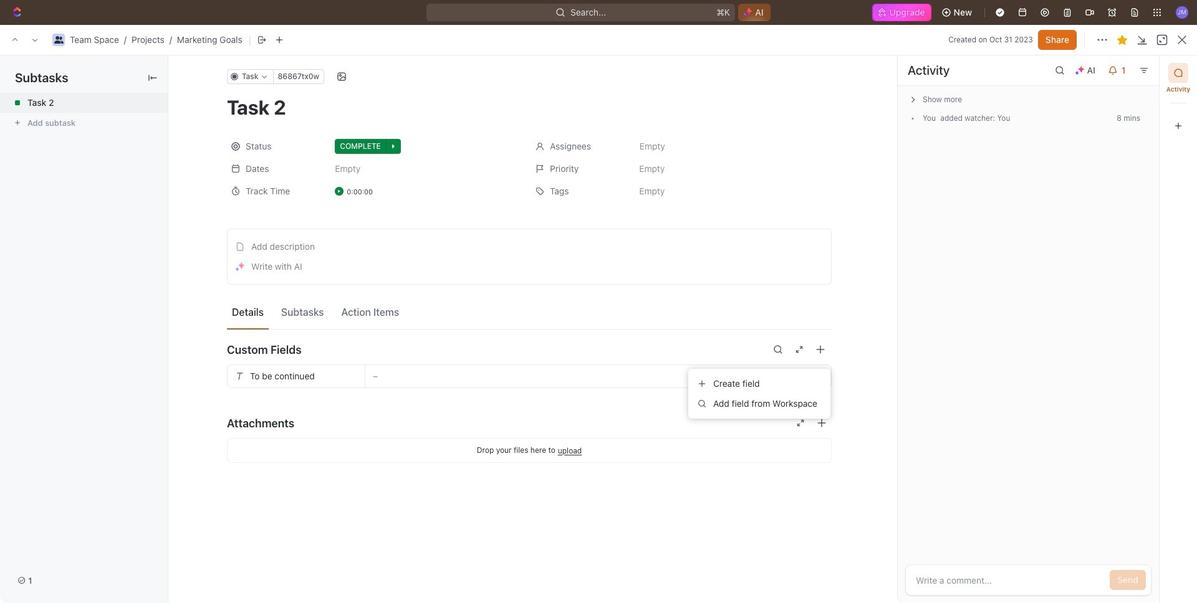 Task type: describe. For each thing, give the bounding box(es) containing it.
tree inside the sidebar navigation
[[5, 356, 147, 588]]



Task type: locate. For each thing, give the bounding box(es) containing it.
sidebar navigation
[[0, 53, 159, 604]]

Edit task name text field
[[227, 95, 832, 119]]

task sidebar content section
[[897, 56, 1159, 604]]

tree
[[5, 356, 147, 588]]

task sidebar navigation tab list
[[1165, 63, 1192, 136]]

user group image
[[54, 36, 63, 44]]



Task type: vqa. For each thing, say whether or not it's contained in the screenshot.
the business time image
no



